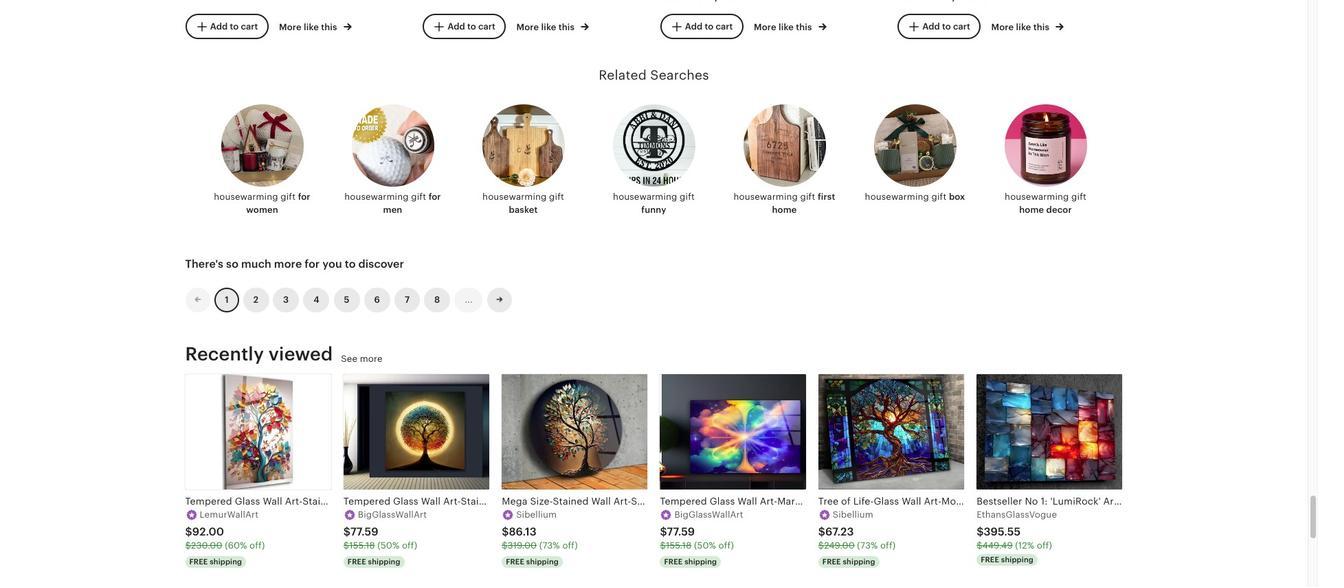 Task type: locate. For each thing, give the bounding box(es) containing it.
more like this link
[[279, 19, 352, 34], [517, 19, 589, 34], [754, 19, 827, 34], [991, 19, 1064, 34]]

4 more like this link from the left
[[991, 19, 1064, 34]]

off) for the mega size-stained wall art-stained window decor-tempered glass wall art-tree of life wall decor-large wall art-wall hangings-glass printing image on the bottom left
[[562, 541, 578, 551]]

free inside $ 67.23 $ 249.00 (73% off) free shipping
[[823, 558, 841, 566]]

(73% inside $ 86.13 $ 319.00 (73% off) free shipping
[[539, 541, 560, 551]]

more
[[279, 22, 302, 32], [517, 22, 539, 32], [754, 22, 776, 32], [991, 22, 1014, 32]]

home
[[772, 204, 797, 215], [1019, 204, 1044, 215]]

this
[[321, 22, 337, 32], [559, 22, 575, 32], [796, 22, 812, 32], [1034, 22, 1050, 32]]

1 add from the left
[[210, 21, 228, 32]]

2
[[253, 295, 258, 305]]

$ 86.13 $ 319.00 (73% off) free shipping
[[502, 526, 578, 566]]

2 sibellium from the left
[[833, 510, 873, 520]]

1 cart from the left
[[241, 21, 258, 32]]

1 tempered glass wall art-stained wall art -life of tree wall decor-glass printing -large wall art-wall hangings-stained window decor image from the left
[[185, 374, 331, 490]]

related searches
[[599, 68, 709, 83]]

add
[[210, 21, 228, 32], [448, 21, 465, 32], [685, 21, 703, 32], [922, 21, 940, 32]]

3 off) from the left
[[562, 541, 578, 551]]

6 off) from the left
[[1037, 541, 1052, 551]]

1 link
[[214, 288, 239, 313]]

0 horizontal spatial more
[[274, 258, 302, 271]]

1 155.18 from the left
[[349, 541, 375, 551]]

1 vertical spatial more
[[360, 354, 383, 365]]

3 more from the left
[[754, 22, 776, 32]]

5 off) from the left
[[880, 541, 896, 551]]

for men
[[383, 192, 441, 215]]

2 gift from the left
[[411, 192, 426, 202]]

add to cart for first add to cart button from right
[[922, 21, 970, 32]]

1 gift from the left
[[281, 192, 296, 202]]

1 horizontal spatial (73%
[[857, 541, 878, 551]]

1 sibellium from the left
[[516, 510, 557, 520]]

2 more like this link from the left
[[517, 19, 589, 34]]

449.49
[[982, 541, 1013, 551]]

for inside for men
[[429, 192, 441, 202]]

add to cart for 1st add to cart button
[[210, 21, 258, 32]]

2 like from the left
[[541, 22, 556, 32]]

1 horizontal spatial 77.59
[[667, 526, 695, 539]]

1 (50% from the left
[[377, 541, 400, 551]]

92.00
[[192, 526, 224, 539]]

3 more like this link from the left
[[754, 19, 827, 34]]

(73%
[[539, 541, 560, 551], [857, 541, 878, 551]]

free inside $ 86.13 $ 319.00 (73% off) free shipping
[[506, 558, 524, 566]]

there's so much more for you to discover
[[185, 258, 404, 271]]

2 home from the left
[[1019, 204, 1044, 215]]

men
[[383, 204, 402, 215]]

4 more like this from the left
[[991, 22, 1052, 32]]

tree of life-glass wall art-modern wall art gift-stained glass art-large wall art-wall hangings-office wall art-office wall decoration image
[[818, 374, 964, 490]]

1 home from the left
[[772, 204, 797, 215]]

2 tempered glass wall art-stained wall art -life of tree wall decor-glass printing -large wall art-wall hangings-stained window decor image from the left
[[344, 374, 489, 490]]

1 add to cart from the left
[[210, 21, 258, 32]]

1 horizontal spatial $ 77.59 $ 155.18 (50% off) free shipping
[[660, 526, 734, 566]]

to
[[230, 21, 239, 32], [467, 21, 476, 32], [705, 21, 714, 32], [942, 21, 951, 32], [345, 258, 356, 271]]

(73% right 319.00 in the left bottom of the page
[[539, 541, 560, 551]]

off)
[[250, 541, 265, 551], [402, 541, 417, 551], [562, 541, 578, 551], [719, 541, 734, 551], [880, 541, 896, 551], [1037, 541, 1052, 551]]

6 housewarming from the left
[[865, 192, 929, 202]]

1 bigglasswallart from the left
[[358, 510, 427, 520]]

related
[[599, 68, 647, 83]]

housewarming
[[214, 192, 278, 202], [345, 192, 409, 202], [483, 192, 547, 202], [613, 192, 677, 202], [734, 192, 798, 202], [865, 192, 929, 202], [1005, 192, 1069, 202]]

add to cart
[[210, 21, 258, 32], [448, 21, 495, 32], [685, 21, 733, 32], [922, 21, 970, 32]]

0 horizontal spatial (50%
[[377, 541, 400, 551]]

decor
[[1046, 204, 1072, 215]]

5 link
[[334, 288, 360, 313]]

3 add to cart from the left
[[685, 21, 733, 32]]

1 more like this link from the left
[[279, 19, 352, 34]]

recently
[[185, 343, 264, 365]]

2 155.18 from the left
[[666, 541, 692, 551]]

off) inside the $ 92.00 $ 230.00 (60% off) free shipping
[[250, 541, 265, 551]]

4 add to cart button from the left
[[898, 14, 981, 39]]

housewarming up "basket"
[[483, 192, 547, 202]]

shipping
[[1001, 556, 1034, 564], [210, 558, 242, 566], [368, 558, 400, 566], [526, 558, 559, 566], [685, 558, 717, 566], [843, 558, 875, 566]]

(73% right 249.00
[[857, 541, 878, 551]]

7 housewarming from the left
[[1005, 192, 1069, 202]]

2 housewarming gift from the left
[[345, 192, 429, 202]]

housewarming inside housewarming gift basket
[[483, 192, 547, 202]]

2 (50% from the left
[[694, 541, 716, 551]]

2 cart from the left
[[478, 21, 495, 32]]

4 housewarming from the left
[[613, 192, 677, 202]]

3 add from the left
[[685, 21, 703, 32]]

2 $ 77.59 $ 155.18 (50% off) free shipping from the left
[[660, 526, 734, 566]]

more
[[274, 258, 302, 271], [360, 354, 383, 365]]

off) for the "tree of life-glass wall art-modern wall art gift-stained glass art-large wall art-wall hangings-office wall art-office wall decoration" image
[[880, 541, 896, 551]]

see more
[[341, 354, 383, 365]]

0 horizontal spatial home
[[772, 204, 797, 215]]

cart for 1st add to cart button
[[241, 21, 258, 32]]

more right the much on the top of the page
[[274, 258, 302, 271]]

bestseller no 1: 'lumirock' artisan-crafted wall art in 10mm acrylic glass, featuring rich tapestry of jewel-toned marble blocks, premium image
[[977, 374, 1123, 490]]

3 add to cart button from the left
[[660, 14, 743, 39]]

(73% for 67.23
[[857, 541, 878, 551]]

free inside ethansglassvogue $ 395.55 $ 449.49 (12% off) free shipping
[[981, 556, 999, 564]]

0 horizontal spatial 77.59
[[350, 526, 378, 539]]

gift inside housewarming gift funny
[[680, 192, 695, 202]]

1 off) from the left
[[250, 541, 265, 551]]

1 this from the left
[[321, 22, 337, 32]]

sibellium up 86.13
[[516, 510, 557, 520]]

for
[[298, 192, 310, 202], [429, 192, 441, 202], [305, 258, 320, 271]]

shipping inside $ 86.13 $ 319.00 (73% off) free shipping
[[526, 558, 559, 566]]

3 gift from the left
[[549, 192, 564, 202]]

housewarming left the box at top
[[865, 192, 929, 202]]

gift
[[281, 192, 296, 202], [411, 192, 426, 202], [549, 192, 564, 202], [680, 192, 695, 202], [800, 192, 815, 202], [932, 192, 947, 202], [1072, 192, 1087, 202]]

for for for women
[[298, 192, 310, 202]]

off) inside $ 67.23 $ 249.00 (73% off) free shipping
[[880, 541, 896, 551]]

$
[[185, 526, 192, 539], [344, 526, 350, 539], [502, 526, 509, 539], [660, 526, 667, 539], [818, 526, 825, 539], [977, 526, 984, 539], [185, 541, 191, 551], [344, 541, 349, 551], [502, 541, 508, 551], [660, 541, 666, 551], [818, 541, 824, 551], [977, 541, 982, 551]]

see more link
[[341, 354, 383, 366]]

7 gift from the left
[[1072, 192, 1087, 202]]

for inside for women
[[298, 192, 310, 202]]

$ 77.59 $ 155.18 (50% off) free shipping
[[344, 526, 417, 566], [660, 526, 734, 566]]

77.59 for tempered glass wall art-marble wall decor-glass printing-wall hangings-abstract wall art-gold marble wall art gifts for her-alcohol ink art image
[[667, 526, 695, 539]]

2 more from the left
[[517, 22, 539, 32]]

(50%
[[377, 541, 400, 551], [694, 541, 716, 551]]

1 horizontal spatial (50%
[[694, 541, 716, 551]]

tempered glass wall art-stained wall art -life of tree wall decor-glass printing -large wall art-wall hangings-stained window decor image for 92.00
[[185, 374, 331, 490]]

housewarming up decor
[[1005, 192, 1069, 202]]

free
[[981, 556, 999, 564], [189, 558, 208, 566], [348, 558, 366, 566], [506, 558, 524, 566], [664, 558, 683, 566], [823, 558, 841, 566]]

0 horizontal spatial (73%
[[539, 541, 560, 551]]

0 horizontal spatial sibellium
[[516, 510, 557, 520]]

more right see
[[360, 354, 383, 365]]

0 horizontal spatial $ 77.59 $ 155.18 (50% off) free shipping
[[344, 526, 417, 566]]

0 vertical spatial more
[[274, 258, 302, 271]]

you
[[323, 258, 342, 271]]

4 more from the left
[[991, 22, 1014, 32]]

3 cart from the left
[[716, 21, 733, 32]]

0 horizontal spatial bigglasswallart
[[358, 510, 427, 520]]

housewarming gift
[[214, 192, 298, 202], [345, 192, 429, 202], [734, 192, 818, 202]]

housewarming left the first at right top
[[734, 192, 798, 202]]

3 housewarming gift from the left
[[734, 192, 818, 202]]

1 horizontal spatial home
[[1019, 204, 1044, 215]]

housewarming inside housewarming gift funny
[[613, 192, 677, 202]]

sibellium up 67.23
[[833, 510, 873, 520]]

1 (73% from the left
[[539, 541, 560, 551]]

tempered glass wall art-stained wall art -life of tree wall decor-glass printing -large wall art-wall hangings-stained window decor image
[[185, 374, 331, 490], [344, 374, 489, 490]]

bigglasswallart for tempered glass wall art-marble wall decor-glass printing-wall hangings-abstract wall art-gold marble wall art gifts for her-alcohol ink art image
[[675, 510, 743, 520]]

1 more from the left
[[279, 22, 302, 32]]

2 add from the left
[[448, 21, 465, 32]]

sibellium
[[516, 510, 557, 520], [833, 510, 873, 520]]

(12%
[[1015, 541, 1035, 551]]

3 more like this from the left
[[754, 22, 814, 32]]

so
[[226, 258, 239, 271]]

1 horizontal spatial 155.18
[[666, 541, 692, 551]]

see
[[341, 354, 357, 365]]

shipping inside $ 67.23 $ 249.00 (73% off) free shipping
[[843, 558, 875, 566]]

housewarming gift basket
[[483, 192, 564, 215]]

1 horizontal spatial housewarming gift
[[345, 192, 429, 202]]

off) inside $ 86.13 $ 319.00 (73% off) free shipping
[[562, 541, 578, 551]]

cart
[[241, 21, 258, 32], [478, 21, 495, 32], [716, 21, 733, 32], [953, 21, 970, 32]]

1 add to cart button from the left
[[185, 14, 268, 39]]

6
[[374, 295, 380, 305]]

1 housewarming gift from the left
[[214, 192, 298, 202]]

add to cart for third add to cart button from left
[[685, 21, 733, 32]]

(73% inside $ 67.23 $ 249.00 (73% off) free shipping
[[857, 541, 878, 551]]

8 link
[[424, 288, 450, 313]]

1 77.59 from the left
[[350, 526, 378, 539]]

1 horizontal spatial bigglasswallart
[[675, 510, 743, 520]]

155.18
[[349, 541, 375, 551], [666, 541, 692, 551]]

box
[[949, 192, 965, 202]]

more like this link for 3rd add to cart button from the right
[[517, 19, 589, 34]]

0 horizontal spatial tempered glass wall art-stained wall art -life of tree wall decor-glass printing -large wall art-wall hangings-stained window decor image
[[185, 374, 331, 490]]

gift inside the housewarming gift home decor
[[1072, 192, 1087, 202]]

(50% for 77.59's tempered glass wall art-stained wall art -life of tree wall decor-glass printing -large wall art-wall hangings-stained window decor image
[[377, 541, 400, 551]]

2 horizontal spatial housewarming gift
[[734, 192, 818, 202]]

1 like from the left
[[304, 22, 319, 32]]

recently viewed
[[185, 343, 333, 365]]

(50% for tempered glass wall art-marble wall decor-glass printing-wall hangings-abstract wall art-gold marble wall art gifts for her-alcohol ink art image
[[694, 541, 716, 551]]

2 add to cart from the left
[[448, 21, 495, 32]]

housewarming up 'funny'
[[613, 192, 677, 202]]

3 housewarming from the left
[[483, 192, 547, 202]]

1 horizontal spatial tempered glass wall art-stained wall art -life of tree wall decor-glass printing -large wall art-wall hangings-stained window decor image
[[344, 374, 489, 490]]

2 77.59 from the left
[[667, 526, 695, 539]]

2 off) from the left
[[402, 541, 417, 551]]

0 horizontal spatial housewarming gift
[[214, 192, 298, 202]]

more like this
[[279, 22, 339, 32], [517, 22, 577, 32], [754, 22, 814, 32], [991, 22, 1052, 32]]

77.59
[[350, 526, 378, 539], [667, 526, 695, 539]]

bigglasswallart
[[358, 510, 427, 520], [675, 510, 743, 520]]

2 add to cart button from the left
[[423, 14, 506, 39]]

free inside the $ 92.00 $ 230.00 (60% off) free shipping
[[189, 558, 208, 566]]

for women
[[246, 192, 310, 215]]

4 cart from the left
[[953, 21, 970, 32]]

2 bigglasswallart from the left
[[675, 510, 743, 520]]

off) for 77.59's tempered glass wall art-stained wall art -life of tree wall decor-glass printing -large wall art-wall hangings-stained window decor image
[[402, 541, 417, 551]]

4 off) from the left
[[719, 541, 734, 551]]

home inside the housewarming gift home decor
[[1019, 204, 1044, 215]]

housewarming up 'men'
[[345, 192, 409, 202]]

3 this from the left
[[796, 22, 812, 32]]

tempered glass wall art-stained wall art -life of tree wall decor-glass printing -large wall art-wall hangings-stained window decor image for 77.59
[[344, 374, 489, 490]]

2 (73% from the left
[[857, 541, 878, 551]]

housewarming up women
[[214, 192, 278, 202]]

cart for third add to cart button from left
[[716, 21, 733, 32]]

mega size-stained wall art-stained window decor-tempered glass wall art-tree of life wall decor-large wall art-wall hangings-glass printing image
[[502, 374, 648, 490]]

4 gift from the left
[[680, 192, 695, 202]]

3 link
[[273, 288, 299, 313]]

4 add to cart from the left
[[922, 21, 970, 32]]

0 horizontal spatial 155.18
[[349, 541, 375, 551]]

4 link
[[303, 288, 330, 313]]

more like this link for first add to cart button from right
[[991, 19, 1064, 34]]

there's
[[185, 258, 223, 271]]

like
[[304, 22, 319, 32], [541, 22, 556, 32], [779, 22, 794, 32], [1016, 22, 1031, 32]]

1 horizontal spatial sibellium
[[833, 510, 873, 520]]

add to cart button
[[185, 14, 268, 39], [423, 14, 506, 39], [660, 14, 743, 39], [898, 14, 981, 39]]



Task type: describe. For each thing, give the bounding box(es) containing it.
women
[[246, 204, 278, 215]]

shipping inside the $ 92.00 $ 230.00 (60% off) free shipping
[[210, 558, 242, 566]]

77.59 for 77.59's tempered glass wall art-stained wall art -life of tree wall decor-glass printing -large wall art-wall hangings-stained window decor image
[[350, 526, 378, 539]]

$ 67.23 $ 249.00 (73% off) free shipping
[[818, 526, 896, 566]]

home inside first home
[[772, 204, 797, 215]]

funny
[[641, 204, 666, 215]]

155.18 for tempered glass wall art-marble wall decor-glass printing-wall hangings-abstract wall art-gold marble wall art gifts for her-alcohol ink art image
[[666, 541, 692, 551]]

to for first add to cart button from right
[[942, 21, 951, 32]]

6 gift from the left
[[932, 192, 947, 202]]

basket
[[509, 204, 538, 215]]

off) for tempered glass wall art-stained wall art -life of tree wall decor-glass printing -large wall art-wall hangings-stained window decor image related to 92.00
[[250, 541, 265, 551]]

viewed
[[269, 343, 333, 365]]

housewarming gift for for women
[[214, 192, 298, 202]]

bigglasswallart for 77.59's tempered glass wall art-stained wall art -life of tree wall decor-glass printing -large wall art-wall hangings-stained window decor image
[[358, 510, 427, 520]]

much
[[241, 258, 271, 271]]

3
[[283, 295, 289, 305]]

2 this from the left
[[559, 22, 575, 32]]

4 this from the left
[[1034, 22, 1050, 32]]

(73% for 86.13
[[539, 541, 560, 551]]

6 link
[[364, 288, 390, 313]]

1 $ 77.59 $ 155.18 (50% off) free shipping from the left
[[344, 526, 417, 566]]

to for 1st add to cart button
[[230, 21, 239, 32]]

gift inside housewarming gift basket
[[549, 192, 564, 202]]

319.00
[[508, 541, 537, 551]]

ethansglassvogue
[[977, 510, 1057, 520]]

4 add from the left
[[922, 21, 940, 32]]

(60%
[[225, 541, 247, 551]]

sibellium for 86.13
[[516, 510, 557, 520]]

sibellium for 67.23
[[833, 510, 873, 520]]

more for more like this link for 3rd add to cart button from the right
[[517, 22, 539, 32]]

housewarming gift home decor
[[1005, 192, 1087, 215]]

155.18 for 77.59's tempered glass wall art-stained wall art -life of tree wall decor-glass printing -large wall art-wall hangings-stained window decor image
[[349, 541, 375, 551]]

first home
[[772, 192, 835, 215]]

housewarming gift for for men
[[345, 192, 429, 202]]

230.00
[[191, 541, 222, 551]]

more for 1st add to cart button's more like this link
[[279, 22, 302, 32]]

off) inside ethansglassvogue $ 395.55 $ 449.49 (12% off) free shipping
[[1037, 541, 1052, 551]]

4 like from the left
[[1016, 22, 1031, 32]]

add to cart for 3rd add to cart button from the right
[[448, 21, 495, 32]]

5 gift from the left
[[800, 192, 815, 202]]

2 more like this from the left
[[517, 22, 577, 32]]

free for tempered glass wall art-stained wall art -life of tree wall decor-glass printing -large wall art-wall hangings-stained window decor image related to 92.00
[[189, 558, 208, 566]]

2 link
[[243, 288, 269, 313]]

249.00
[[824, 541, 855, 551]]

more for more like this link for first add to cart button from right
[[991, 22, 1014, 32]]

1 horizontal spatial more
[[360, 354, 383, 365]]

housewarming gift funny
[[613, 192, 695, 215]]

housewarming gift box
[[865, 192, 965, 202]]

to for third add to cart button from left
[[705, 21, 714, 32]]

7 link
[[394, 288, 420, 313]]

free for 77.59's tempered glass wall art-stained wall art -life of tree wall decor-glass printing -large wall art-wall hangings-stained window decor image
[[348, 558, 366, 566]]

housewarming gift for first home
[[734, 192, 818, 202]]

8
[[434, 295, 440, 305]]

housewarming inside the housewarming gift home decor
[[1005, 192, 1069, 202]]

more like this link for 1st add to cart button
[[279, 19, 352, 34]]

5
[[344, 295, 349, 305]]

... button
[[454, 288, 483, 313]]

cart for 3rd add to cart button from the right
[[478, 21, 495, 32]]

for for for men
[[429, 192, 441, 202]]

free for the mega size-stained wall art-stained window decor-tempered glass wall art-tree of life wall decor-large wall art-wall hangings-glass printing image on the bottom left
[[506, 558, 524, 566]]

free for the "tree of life-glass wall art-modern wall art gift-stained glass art-large wall art-wall hangings-office wall art-office wall decoration" image
[[823, 558, 841, 566]]

free for tempered glass wall art-marble wall decor-glass printing-wall hangings-abstract wall art-gold marble wall art gifts for her-alcohol ink art image
[[664, 558, 683, 566]]

more for more like this link for third add to cart button from left
[[754, 22, 776, 32]]

7
[[405, 295, 410, 305]]

5 housewarming from the left
[[734, 192, 798, 202]]

lemurwallart
[[200, 510, 259, 520]]

ethansglassvogue $ 395.55 $ 449.49 (12% off) free shipping
[[977, 510, 1057, 564]]

cart for first add to cart button from right
[[953, 21, 970, 32]]

tempered glass wall art-marble wall decor-glass printing-wall hangings-abstract wall art-gold marble wall art gifts for her-alcohol ink art image
[[660, 374, 806, 490]]

3 like from the left
[[779, 22, 794, 32]]

shipping inside ethansglassvogue $ 395.55 $ 449.49 (12% off) free shipping
[[1001, 556, 1034, 564]]

1 housewarming from the left
[[214, 192, 278, 202]]

$ 92.00 $ 230.00 (60% off) free shipping
[[185, 526, 265, 566]]

to for 3rd add to cart button from the right
[[467, 21, 476, 32]]

4
[[314, 295, 319, 305]]

more like this link for third add to cart button from left
[[754, 19, 827, 34]]

...
[[465, 295, 473, 305]]

searches
[[650, 68, 709, 83]]

first
[[818, 192, 835, 202]]

395.55
[[984, 526, 1021, 539]]

1 more like this from the left
[[279, 22, 339, 32]]

discover
[[358, 258, 404, 271]]

86.13
[[509, 526, 537, 539]]

67.23
[[825, 526, 854, 539]]

off) for tempered glass wall art-marble wall decor-glass printing-wall hangings-abstract wall art-gold marble wall art gifts for her-alcohol ink art image
[[719, 541, 734, 551]]

2 housewarming from the left
[[345, 192, 409, 202]]

1
[[225, 295, 228, 305]]



Task type: vqa. For each thing, say whether or not it's contained in the screenshot.
with
no



